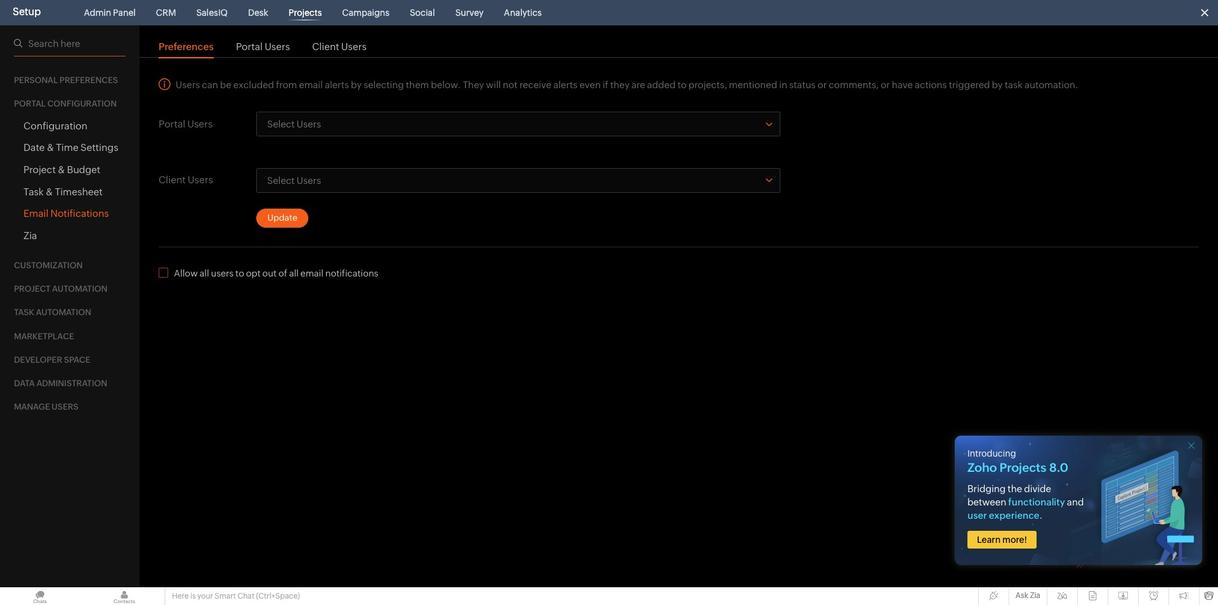 Task type: vqa. For each thing, say whether or not it's contained in the screenshot.
of at the left of the page
no



Task type: locate. For each thing, give the bounding box(es) containing it.
chat
[[238, 592, 255, 601]]

salesiq link
[[191, 0, 233, 25]]

your
[[197, 592, 213, 601]]

panel
[[113, 8, 136, 18]]

social link
[[405, 0, 440, 25]]

ask zia
[[1016, 592, 1041, 600]]

setup
[[13, 6, 41, 18]]

admin
[[84, 8, 111, 18]]

projects
[[289, 8, 322, 18]]

zia
[[1030, 592, 1041, 600]]

contacts image
[[84, 588, 164, 605]]

desk link
[[243, 0, 273, 25]]

admin panel link
[[79, 0, 141, 25]]

is
[[190, 592, 196, 601]]

analytics
[[504, 8, 542, 18]]

here is your smart chat (ctrl+space)
[[172, 592, 300, 601]]

analytics link
[[499, 0, 547, 25]]

here
[[172, 592, 189, 601]]



Task type: describe. For each thing, give the bounding box(es) containing it.
campaigns link
[[337, 0, 395, 25]]

chats image
[[0, 588, 80, 605]]

admin panel
[[84, 8, 136, 18]]

salesiq
[[196, 8, 228, 18]]

social
[[410, 8, 435, 18]]

ask
[[1016, 592, 1029, 600]]

crm
[[156, 8, 176, 18]]

desk
[[248, 8, 268, 18]]

projects link
[[284, 0, 327, 25]]

survey link
[[450, 0, 489, 25]]

smart
[[215, 592, 236, 601]]

(ctrl+space)
[[256, 592, 300, 601]]

campaigns
[[342, 8, 390, 18]]

crm link
[[151, 0, 181, 25]]

survey
[[455, 8, 484, 18]]



